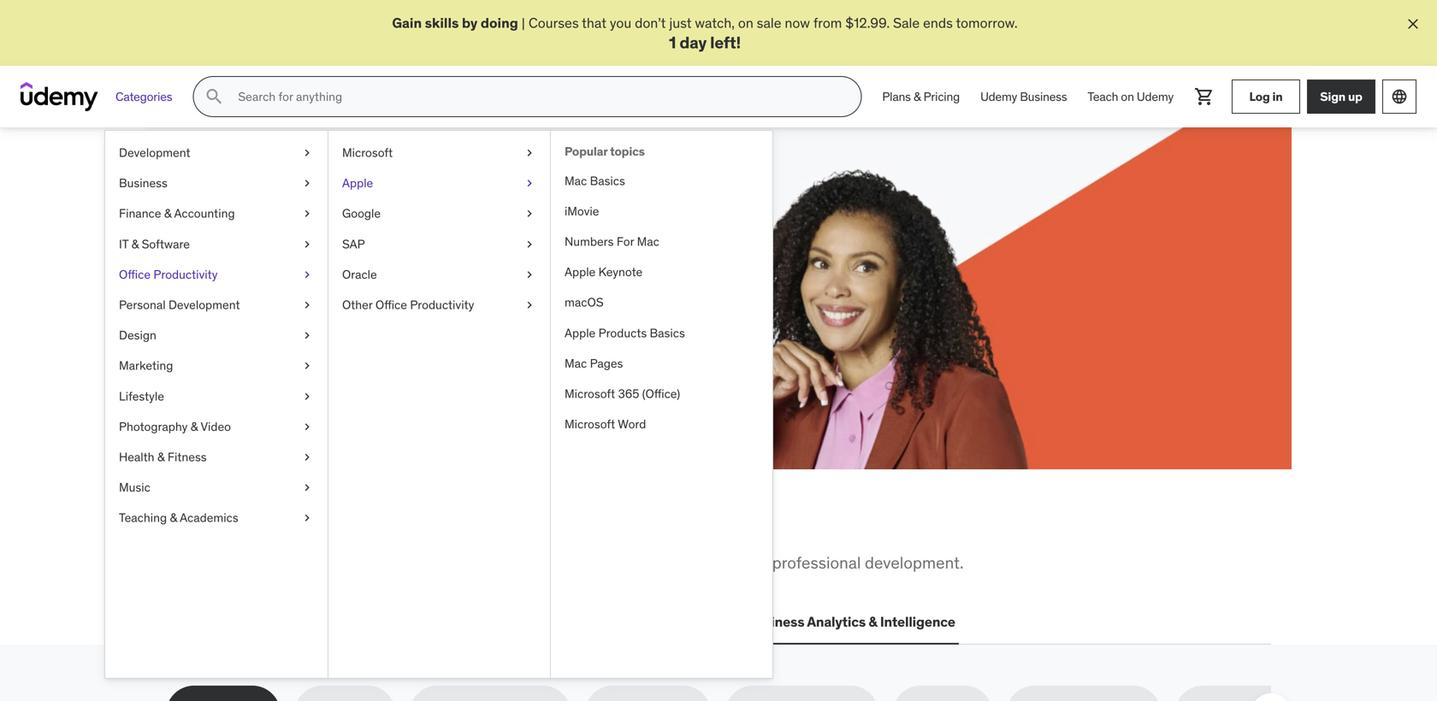 Task type: locate. For each thing, give the bounding box(es) containing it.
watch,
[[695, 14, 735, 32]]

$12.99. inside gain skills by doing | courses that you don't just watch, on sale now from $12.99. sale ends tomorrow. 1 day left!
[[846, 14, 890, 32]]

business left teach
[[1021, 89, 1068, 104]]

microsoft up google
[[342, 145, 393, 161]]

0 vertical spatial on
[[739, 14, 754, 32]]

you right that
[[610, 14, 632, 32]]

xsmall image for teaching & academics
[[300, 510, 314, 527]]

it certifications button
[[304, 602, 412, 643]]

lifestyle link
[[105, 382, 328, 412]]

0 vertical spatial tomorrow.
[[956, 14, 1018, 32]]

courses
[[529, 14, 579, 32], [228, 279, 278, 296]]

day
[[680, 32, 707, 53]]

0 horizontal spatial office
[[119, 267, 151, 283]]

skills left to
[[339, 553, 375, 574]]

mac basics
[[565, 173, 626, 189]]

xsmall image inside "health & fitness" link
[[300, 449, 314, 466]]

microsoft for microsoft 365 (office)
[[565, 387, 616, 402]]

certifications
[[322, 614, 409, 631]]

xsmall image inside marketing link
[[300, 358, 314, 375]]

xsmall image for business
[[300, 175, 314, 192]]

apple down "macos" in the top of the page
[[565, 326, 596, 341]]

plans
[[883, 89, 911, 104]]

every
[[301, 279, 334, 296]]

mac up imovie
[[565, 173, 587, 189]]

office down "your"
[[376, 298, 407, 313]]

0 horizontal spatial you
[[338, 510, 387, 546]]

it inside button
[[307, 614, 319, 631]]

tomorrow. for |
[[956, 14, 1018, 32]]

1 horizontal spatial $12.99.
[[846, 14, 890, 32]]

music
[[119, 480, 150, 496]]

sign
[[1321, 89, 1346, 104]]

tomorrow. inside gain skills by doing | courses that you don't just watch, on sale now from $12.99. sale ends tomorrow. 1 day left!
[[956, 14, 1018, 32]]

1 horizontal spatial ends
[[924, 14, 953, 32]]

0 vertical spatial mac
[[565, 173, 587, 189]]

2 vertical spatial skills
[[339, 553, 375, 574]]

xsmall image for health & fitness
[[300, 449, 314, 466]]

productivity
[[154, 267, 218, 283], [410, 298, 474, 313]]

photography
[[119, 419, 188, 435]]

0 horizontal spatial ends
[[321, 298, 351, 315]]

$12.99. down the for
[[243, 298, 288, 315]]

tomorrow. up "udemy business"
[[956, 14, 1018, 32]]

tomorrow. inside learn, practice, succeed (and save) courses for every skill in your learning journey, starting at $12.99. sale ends tomorrow.
[[354, 298, 415, 315]]

1 horizontal spatial courses
[[529, 14, 579, 32]]

in inside learn, practice, succeed (and save) courses for every skill in your learning journey, starting at $12.99. sale ends tomorrow.
[[365, 279, 376, 296]]

xsmall image inside business link
[[300, 175, 314, 192]]

xsmall image for microsoft
[[523, 145, 537, 162]]

courses inside gain skills by doing | courses that you don't just watch, on sale now from $12.99. sale ends tomorrow. 1 day left!
[[529, 14, 579, 32]]

0 horizontal spatial basics
[[590, 173, 626, 189]]

$12.99.
[[846, 14, 890, 32], [243, 298, 288, 315]]

udemy right pricing
[[981, 89, 1018, 104]]

popular
[[565, 144, 608, 159]]

xsmall image inside design link
[[300, 328, 314, 344]]

courses for doing
[[529, 14, 579, 32]]

mac basics link
[[551, 166, 773, 197]]

tomorrow. for save)
[[354, 298, 415, 315]]

xsmall image for photography & video
[[300, 419, 314, 436]]

ends down skill
[[321, 298, 351, 315]]

1 horizontal spatial productivity
[[410, 298, 474, 313]]

supports
[[604, 553, 669, 574]]

sale
[[757, 14, 782, 32]]

$12.99. inside learn, practice, succeed (and save) courses for every skill in your learning journey, starting at $12.99. sale ends tomorrow.
[[243, 298, 288, 315]]

microsoft left word
[[565, 417, 616, 432]]

word
[[618, 417, 647, 432]]

1 horizontal spatial tomorrow.
[[956, 14, 1018, 32]]

you up to
[[338, 510, 387, 546]]

2 vertical spatial business
[[747, 614, 805, 631]]

2 vertical spatial mac
[[565, 356, 587, 372]]

sale inside gain skills by doing | courses that you don't just watch, on sale now from $12.99. sale ends tomorrow. 1 day left!
[[894, 14, 920, 32]]

1 horizontal spatial you
[[610, 14, 632, 32]]

Search for anything text field
[[235, 82, 841, 111]]

apple up "macos" in the top of the page
[[565, 265, 596, 280]]

2 horizontal spatial business
[[1021, 89, 1068, 104]]

oracle
[[342, 267, 377, 283]]

teaching & academics
[[119, 511, 239, 526]]

basics down macos link
[[650, 326, 685, 341]]

0 horizontal spatial $12.99.
[[243, 298, 288, 315]]

0 vertical spatial microsoft
[[342, 145, 393, 161]]

gain skills by doing | courses that you don't just watch, on sale now from $12.99. sale ends tomorrow. 1 day left!
[[392, 14, 1018, 53]]

0 horizontal spatial it
[[119, 237, 129, 252]]

log in link
[[1233, 80, 1301, 114]]

1 vertical spatial you
[[338, 510, 387, 546]]

business analytics & intelligence button
[[744, 602, 959, 643]]

xsmall image for development
[[300, 145, 314, 162]]

apple inside "link"
[[565, 265, 596, 280]]

health & fitness
[[119, 450, 207, 465]]

0 vertical spatial productivity
[[154, 267, 218, 283]]

numbers for mac link
[[551, 227, 773, 257]]

up
[[1349, 89, 1363, 104]]

all
[[166, 510, 206, 546]]

udemy
[[981, 89, 1018, 104], [1137, 89, 1174, 104]]

1 horizontal spatial business
[[747, 614, 805, 631]]

ends for |
[[924, 14, 953, 32]]

0 horizontal spatial tomorrow.
[[354, 298, 415, 315]]

1 vertical spatial productivity
[[410, 298, 474, 313]]

business left analytics
[[747, 614, 805, 631]]

basics down popular topics
[[590, 173, 626, 189]]

you
[[610, 14, 632, 32], [338, 510, 387, 546]]

development down office productivity link
[[169, 298, 240, 313]]

music link
[[105, 473, 328, 504]]

workplace
[[260, 553, 335, 574]]

2 udemy from the left
[[1137, 89, 1174, 104]]

ends for save)
[[321, 298, 351, 315]]

to
[[379, 553, 394, 574]]

skills left by
[[425, 14, 459, 32]]

plans & pricing
[[883, 89, 960, 104]]

at
[[228, 298, 240, 315]]

xsmall image for sap
[[523, 236, 537, 253]]

& right finance
[[164, 206, 172, 222]]

tomorrow. down "your"
[[354, 298, 415, 315]]

skills up workplace
[[259, 510, 333, 546]]

topics
[[610, 144, 645, 159]]

1 horizontal spatial office
[[376, 298, 407, 313]]

it for it & software
[[119, 237, 129, 252]]

design link
[[105, 321, 328, 351]]

office up personal
[[119, 267, 151, 283]]

xsmall image for lifestyle
[[300, 389, 314, 405]]

0 vertical spatial apple
[[342, 176, 373, 191]]

mac right the for
[[637, 234, 660, 250]]

it left certifications
[[307, 614, 319, 631]]

0 vertical spatial ends
[[924, 14, 953, 32]]

ends inside learn, practice, succeed (and save) courses for every skill in your learning journey, starting at $12.99. sale ends tomorrow.
[[321, 298, 351, 315]]

1 vertical spatial business
[[119, 176, 168, 191]]

personal development link
[[105, 290, 328, 321]]

xsmall image inside personal development link
[[300, 297, 314, 314]]

1 horizontal spatial sale
[[894, 14, 920, 32]]

2 horizontal spatial skills
[[425, 14, 459, 32]]

basics
[[590, 173, 626, 189], [650, 326, 685, 341]]

imovie
[[565, 204, 600, 219]]

1 vertical spatial sale
[[291, 298, 318, 315]]

it certifications
[[307, 614, 409, 631]]

0 horizontal spatial udemy
[[981, 89, 1018, 104]]

sale up plans
[[894, 14, 920, 32]]

courses up at
[[228, 279, 278, 296]]

courses right "|"
[[529, 14, 579, 32]]

apple products basics
[[565, 326, 685, 341]]

in right "log"
[[1273, 89, 1283, 104]]

ends up pricing
[[924, 14, 953, 32]]

xsmall image inside google link
[[523, 206, 537, 223]]

1 horizontal spatial it
[[307, 614, 319, 631]]

& right health
[[157, 450, 165, 465]]

1 vertical spatial courses
[[228, 279, 278, 296]]

need
[[392, 510, 457, 546]]

0 vertical spatial sale
[[894, 14, 920, 32]]

productivity down learning
[[410, 298, 474, 313]]

0 vertical spatial in
[[1273, 89, 1283, 104]]

mac left pages
[[565, 356, 587, 372]]

shopping cart with 0 items image
[[1195, 87, 1215, 107]]

0 horizontal spatial sale
[[291, 298, 318, 315]]

pricing
[[924, 89, 960, 104]]

0 vertical spatial you
[[610, 14, 632, 32]]

close image
[[1405, 15, 1423, 33]]

design
[[119, 328, 156, 343]]

courses inside learn, practice, succeed (and save) courses for every skill in your learning journey, starting at $12.99. sale ends tomorrow.
[[228, 279, 278, 296]]

2 vertical spatial apple
[[565, 326, 596, 341]]

on inside gain skills by doing | courses that you don't just watch, on sale now from $12.99. sale ends tomorrow. 1 day left!
[[739, 14, 754, 32]]

development down the categories dropdown button
[[119, 145, 191, 161]]

1 vertical spatial tomorrow.
[[354, 298, 415, 315]]

1 vertical spatial office
[[376, 298, 407, 313]]

1 horizontal spatial udemy
[[1137, 89, 1174, 104]]

business up finance
[[119, 176, 168, 191]]

popular topics
[[565, 144, 645, 159]]

&
[[914, 89, 921, 104], [164, 206, 172, 222], [131, 237, 139, 252], [191, 419, 198, 435], [157, 450, 165, 465], [170, 511, 177, 526], [869, 614, 878, 631]]

1 vertical spatial microsoft
[[565, 387, 616, 402]]

0 vertical spatial development
[[119, 145, 191, 161]]

business inside button
[[747, 614, 805, 631]]

& left video
[[191, 419, 198, 435]]

sale inside learn, practice, succeed (and save) courses for every skill in your learning journey, starting at $12.99. sale ends tomorrow.
[[291, 298, 318, 315]]

1 vertical spatial $12.99.
[[243, 298, 288, 315]]

in right skill
[[365, 279, 376, 296]]

teaching & academics link
[[105, 504, 328, 534]]

xsmall image for it & software
[[300, 236, 314, 253]]

0 horizontal spatial courses
[[228, 279, 278, 296]]

on right teach
[[1122, 89, 1135, 104]]

apple element
[[550, 131, 773, 679]]

xsmall image inside the microsoft link
[[523, 145, 537, 162]]

xsmall image inside office productivity link
[[300, 267, 314, 283]]

mac pages
[[565, 356, 623, 372]]

0 vertical spatial it
[[119, 237, 129, 252]]

& left software at the left of page
[[131, 237, 139, 252]]

business
[[1021, 89, 1068, 104], [119, 176, 168, 191], [747, 614, 805, 631]]

topics,
[[467, 553, 515, 574]]

xsmall image inside oracle link
[[523, 267, 537, 283]]

microsoft 365 (office) link
[[551, 379, 773, 410]]

& right analytics
[[869, 614, 878, 631]]

log
[[1250, 89, 1271, 104]]

in up "topics,"
[[462, 510, 489, 546]]

microsoft down mac pages
[[565, 387, 616, 402]]

$12.99. for |
[[846, 14, 890, 32]]

0 horizontal spatial on
[[739, 14, 754, 32]]

0 horizontal spatial in
[[365, 279, 376, 296]]

0 vertical spatial business
[[1021, 89, 1068, 104]]

xsmall image inside the other office productivity link
[[523, 297, 537, 314]]

xsmall image inside finance & accounting link
[[300, 206, 314, 223]]

fitness
[[168, 450, 207, 465]]

1 vertical spatial in
[[365, 279, 376, 296]]

mac for mac basics
[[565, 173, 587, 189]]

xsmall image inside the it & software link
[[300, 236, 314, 253]]

xsmall image
[[300, 206, 314, 223], [523, 206, 537, 223], [300, 236, 314, 253], [300, 267, 314, 283], [523, 267, 537, 283], [300, 297, 314, 314], [300, 419, 314, 436], [300, 480, 314, 497]]

1 horizontal spatial skills
[[339, 553, 375, 574]]

place
[[548, 510, 619, 546]]

2 vertical spatial in
[[462, 510, 489, 546]]

starting
[[513, 279, 560, 296]]

1 vertical spatial apple
[[565, 265, 596, 280]]

personal development
[[119, 298, 240, 313]]

0 horizontal spatial skills
[[259, 510, 333, 546]]

& right plans
[[914, 89, 921, 104]]

macos
[[565, 295, 604, 311]]

0 vertical spatial $12.99.
[[846, 14, 890, 32]]

rounded
[[708, 553, 769, 574]]

pages
[[590, 356, 623, 372]]

xsmall image inside photography & video link
[[300, 419, 314, 436]]

ends inside gain skills by doing | courses that you don't just watch, on sale now from $12.99. sale ends tomorrow. 1 day left!
[[924, 14, 953, 32]]

now
[[785, 14, 811, 32]]

xsmall image inside the music link
[[300, 480, 314, 497]]

1 vertical spatial basics
[[650, 326, 685, 341]]

xsmall image
[[300, 145, 314, 162], [523, 145, 537, 162], [300, 175, 314, 192], [523, 175, 537, 192], [523, 236, 537, 253], [523, 297, 537, 314], [300, 328, 314, 344], [300, 358, 314, 375], [300, 389, 314, 405], [300, 449, 314, 466], [300, 510, 314, 527]]

you inside all the skills you need in one place from critical workplace skills to technical topics, our catalog supports well-rounded professional development.
[[338, 510, 387, 546]]

business analytics & intelligence
[[747, 614, 956, 631]]

0 horizontal spatial business
[[119, 176, 168, 191]]

& right teaching
[[170, 511, 177, 526]]

analytics
[[807, 614, 866, 631]]

udemy left the "shopping cart with 0 items" icon
[[1137, 89, 1174, 104]]

xsmall image inside the teaching & academics link
[[300, 510, 314, 527]]

& inside button
[[869, 614, 878, 631]]

apple up google
[[342, 176, 373, 191]]

it down finance
[[119, 237, 129, 252]]

1 vertical spatial on
[[1122, 89, 1135, 104]]

1 vertical spatial mac
[[637, 234, 660, 250]]

xsmall image inside apple link
[[523, 175, 537, 192]]

on left sale
[[739, 14, 754, 32]]

productivity up "personal development"
[[154, 267, 218, 283]]

1 vertical spatial development
[[169, 298, 240, 313]]

xsmall image inside lifestyle link
[[300, 389, 314, 405]]

0 vertical spatial skills
[[425, 14, 459, 32]]

sale for save)
[[291, 298, 318, 315]]

0 vertical spatial courses
[[529, 14, 579, 32]]

photography & video link
[[105, 412, 328, 443]]

xsmall image inside development link
[[300, 145, 314, 162]]

data science
[[521, 614, 604, 631]]

critical
[[208, 553, 256, 574]]

2 horizontal spatial in
[[1273, 89, 1283, 104]]

microsoft for microsoft
[[342, 145, 393, 161]]

1 vertical spatial it
[[307, 614, 319, 631]]

1 horizontal spatial in
[[462, 510, 489, 546]]

2 vertical spatial microsoft
[[565, 417, 616, 432]]

mac
[[565, 173, 587, 189], [637, 234, 660, 250], [565, 356, 587, 372]]

$12.99. right "from"
[[846, 14, 890, 32]]

sale down every in the left of the page
[[291, 298, 318, 315]]

your
[[379, 279, 405, 296]]

succeed
[[443, 202, 550, 238]]

1 vertical spatial ends
[[321, 298, 351, 315]]

xsmall image inside sap "link"
[[523, 236, 537, 253]]

from
[[814, 14, 843, 32]]



Task type: vqa. For each thing, say whether or not it's contained in the screenshot.
change
no



Task type: describe. For each thing, give the bounding box(es) containing it.
learn, practice, succeed (and save) courses for every skill in your learning journey, starting at $12.99. sale ends tomorrow.
[[228, 202, 560, 315]]

sale for |
[[894, 14, 920, 32]]

microsoft link
[[329, 138, 550, 168]]

1 horizontal spatial basics
[[650, 326, 685, 341]]

& for pricing
[[914, 89, 921, 104]]

health & fitness link
[[105, 443, 328, 473]]

& for accounting
[[164, 206, 172, 222]]

in inside all the skills you need in one place from critical workplace skills to technical topics, our catalog supports well-rounded professional development.
[[462, 510, 489, 546]]

accounting
[[174, 206, 235, 222]]

other
[[342, 298, 373, 313]]

finance & accounting
[[119, 206, 235, 222]]

apple products basics link
[[551, 318, 773, 349]]

finance
[[119, 206, 161, 222]]

practice,
[[322, 202, 438, 238]]

other office productivity link
[[329, 290, 550, 321]]

xsmall image for google
[[523, 206, 537, 223]]

numbers
[[565, 234, 614, 250]]

video
[[201, 419, 231, 435]]

xsmall image for apple
[[523, 175, 537, 192]]

udemy business
[[981, 89, 1068, 104]]

photography & video
[[119, 419, 231, 435]]

xsmall image for office productivity
[[300, 267, 314, 283]]

health
[[119, 450, 155, 465]]

don't
[[635, 14, 666, 32]]

xsmall image for other office productivity
[[523, 297, 537, 314]]

xsmall image for design
[[300, 328, 314, 344]]

teach on udemy link
[[1078, 76, 1185, 117]]

apple for apple
[[342, 176, 373, 191]]

microsoft 365 (office)
[[565, 387, 681, 402]]

xsmall image for oracle
[[523, 267, 537, 283]]

0 vertical spatial basics
[[590, 173, 626, 189]]

save)
[[292, 236, 360, 272]]

numbers for mac
[[565, 234, 660, 250]]

intelligence
[[881, 614, 956, 631]]

xsmall image for personal development
[[300, 297, 314, 314]]

technical
[[397, 553, 463, 574]]

(and
[[228, 236, 287, 272]]

one
[[494, 510, 543, 546]]

by
[[462, 14, 478, 32]]

teach
[[1088, 89, 1119, 104]]

for
[[617, 234, 634, 250]]

marketing link
[[105, 351, 328, 382]]

macos link
[[551, 288, 773, 318]]

journey,
[[462, 279, 510, 296]]

apple keynote link
[[551, 257, 773, 288]]

mac pages link
[[551, 349, 773, 379]]

0 horizontal spatial productivity
[[154, 267, 218, 283]]

business for business analytics & intelligence
[[747, 614, 805, 631]]

choose a language image
[[1392, 88, 1409, 105]]

plans & pricing link
[[872, 76, 971, 117]]

development.
[[865, 553, 964, 574]]

microsoft word
[[565, 417, 647, 432]]

1 horizontal spatial on
[[1122, 89, 1135, 104]]

& for academics
[[170, 511, 177, 526]]

learning
[[409, 279, 458, 296]]

skills inside gain skills by doing | courses that you don't just watch, on sale now from $12.99. sale ends tomorrow. 1 day left!
[[425, 14, 459, 32]]

$12.99. for save)
[[243, 298, 288, 315]]

xsmall image for music
[[300, 480, 314, 497]]

apple for apple keynote
[[565, 265, 596, 280]]

marketing
[[119, 359, 173, 374]]

academics
[[180, 511, 239, 526]]

personal
[[119, 298, 166, 313]]

for
[[281, 279, 298, 296]]

you inside gain skills by doing | courses that you don't just watch, on sale now from $12.99. sale ends tomorrow. 1 day left!
[[610, 14, 632, 32]]

skill
[[338, 279, 362, 296]]

mac for mac pages
[[565, 356, 587, 372]]

apple for apple products basics
[[565, 326, 596, 341]]

learn,
[[228, 202, 317, 238]]

courses for (and
[[228, 279, 278, 296]]

software
[[142, 237, 190, 252]]

& for software
[[131, 237, 139, 252]]

data science button
[[517, 602, 608, 643]]

our
[[519, 553, 543, 574]]

science
[[553, 614, 604, 631]]

sap
[[342, 237, 365, 252]]

(office)
[[643, 387, 681, 402]]

& for video
[[191, 419, 198, 435]]

teaching
[[119, 511, 167, 526]]

google link
[[329, 199, 550, 229]]

business for business
[[119, 176, 168, 191]]

imovie link
[[551, 197, 773, 227]]

sign up
[[1321, 89, 1363, 104]]

it & software link
[[105, 229, 328, 260]]

xsmall image for finance & accounting
[[300, 206, 314, 223]]

google
[[342, 206, 381, 222]]

other office productivity
[[342, 298, 474, 313]]

office productivity
[[119, 267, 218, 283]]

catalog
[[547, 553, 600, 574]]

it for it certifications
[[307, 614, 319, 631]]

1 vertical spatial skills
[[259, 510, 333, 546]]

1 udemy from the left
[[981, 89, 1018, 104]]

365
[[618, 387, 640, 402]]

from
[[166, 553, 204, 574]]

doing
[[481, 14, 519, 32]]

apple keynote
[[565, 265, 643, 280]]

xsmall image for marketing
[[300, 358, 314, 375]]

udemy image
[[21, 82, 98, 111]]

& for fitness
[[157, 450, 165, 465]]

submit search image
[[204, 87, 225, 107]]

oracle link
[[329, 260, 550, 290]]

microsoft for microsoft word
[[565, 417, 616, 432]]

that
[[582, 14, 607, 32]]

development link
[[105, 138, 328, 168]]

apple link
[[329, 168, 550, 199]]

it & software
[[119, 237, 190, 252]]

0 vertical spatial office
[[119, 267, 151, 283]]

|
[[522, 14, 526, 32]]



